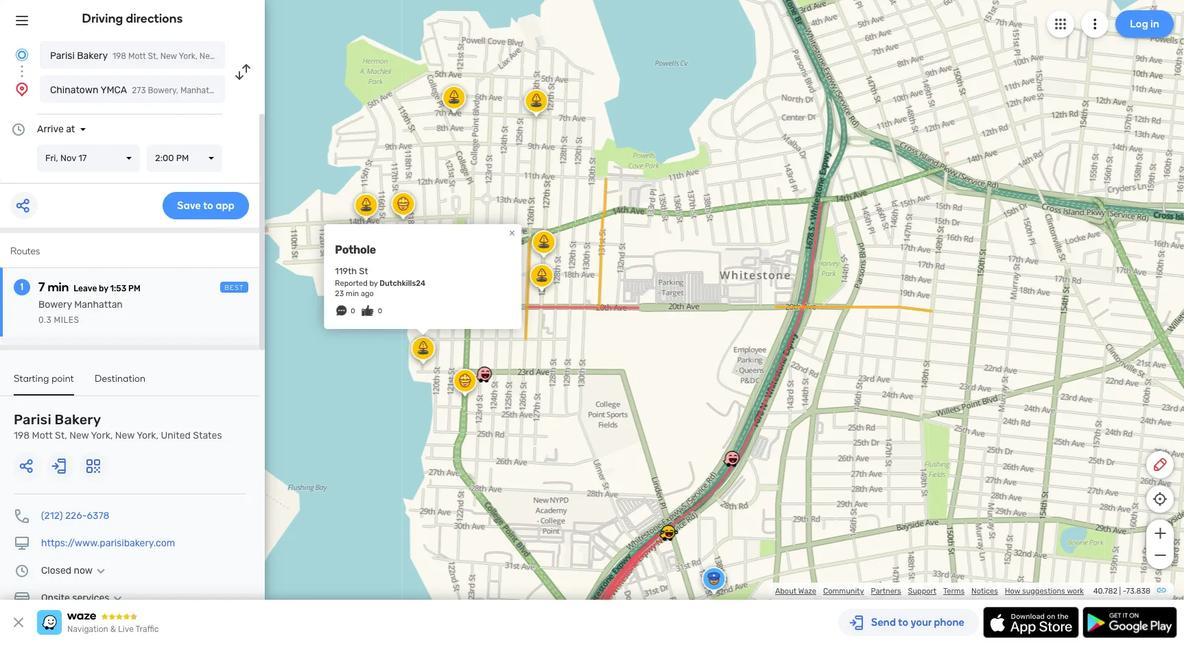 Task type: locate. For each thing, give the bounding box(es) containing it.
by
[[369, 279, 378, 288], [369, 279, 378, 288], [99, 284, 108, 294]]

198 down the starting point button
[[14, 430, 30, 442]]

driving directions
[[82, 11, 183, 26]]

1:53
[[110, 284, 127, 294]]

united
[[239, 51, 264, 61], [226, 86, 252, 95], [161, 430, 191, 442]]

0
[[351, 307, 355, 316], [351, 307, 355, 316], [378, 307, 382, 316], [378, 307, 382, 316]]

198 up ymca
[[113, 51, 126, 61]]

40.782
[[1094, 587, 1118, 596]]

2:00 pm list box
[[147, 145, 222, 172]]

manhattan,
[[180, 86, 224, 95]]

point
[[52, 373, 74, 385]]

1 vertical spatial parisi
[[14, 412, 51, 428]]

mott
[[128, 51, 146, 61], [32, 430, 53, 442]]

119th st reported by dutchkills24 23 min ago
[[335, 266, 426, 298], [335, 266, 426, 298]]

current location image
[[14, 47, 30, 63]]

community link
[[823, 587, 864, 596]]

partners link
[[871, 587, 901, 596]]

parisi bakery 198 mott st, new york, new york, united states down destination button at bottom left
[[14, 412, 222, 442]]

0 vertical spatial parisi bakery 198 mott st, new york, new york, united states
[[50, 50, 291, 62]]

about waze community partners support terms notices how suggestions work
[[775, 587, 1084, 596]]

routes
[[10, 246, 40, 257]]

mott down the starting point button
[[32, 430, 53, 442]]

1 horizontal spatial st,
[[148, 51, 158, 61]]

2:00 pm
[[155, 153, 189, 163]]

closed
[[41, 565, 71, 577]]

pm right 1:53
[[128, 284, 140, 294]]

https://www.parisibakery.com link
[[41, 538, 175, 550]]

work
[[1067, 587, 1084, 596]]

-
[[1123, 587, 1126, 596]]

destination button
[[95, 373, 146, 395]]

parisi down the starting point button
[[14, 412, 51, 428]]

ago
[[361, 290, 374, 298], [361, 290, 374, 298]]

40.782 | -73.838
[[1094, 587, 1151, 596]]

0 vertical spatial st,
[[148, 51, 158, 61]]

parisi inside parisi bakery 198 mott st, new york, new york, united states
[[14, 412, 51, 428]]

0 horizontal spatial st,
[[55, 430, 67, 442]]

1 vertical spatial pm
[[128, 284, 140, 294]]

starting
[[14, 373, 49, 385]]

×
[[509, 226, 515, 239], [509, 226, 515, 239]]

0 vertical spatial pm
[[176, 153, 189, 163]]

bakery down the driving
[[77, 50, 108, 62]]

st, up bowery,
[[148, 51, 158, 61]]

1 vertical spatial clock image
[[14, 563, 30, 580]]

× link
[[506, 226, 518, 239], [506, 226, 518, 239]]

best
[[225, 284, 244, 292]]

2 vertical spatial united
[[161, 430, 191, 442]]

notices link
[[972, 587, 998, 596]]

st, down the starting point button
[[55, 430, 67, 442]]

reported
[[335, 279, 368, 288], [335, 279, 368, 288]]

onsite
[[41, 593, 70, 605]]

1 vertical spatial st,
[[55, 430, 67, 442]]

computer image
[[14, 536, 30, 552]]

0 horizontal spatial pm
[[128, 284, 140, 294]]

about
[[775, 587, 797, 596]]

0 horizontal spatial mott
[[32, 430, 53, 442]]

1 horizontal spatial 198
[[113, 51, 126, 61]]

7 min leave by 1:53 pm
[[38, 280, 140, 295]]

nov
[[60, 153, 76, 163]]

states inside chinatown ymca 273 bowery, manhattan, united states
[[254, 86, 278, 95]]

pothole
[[335, 243, 376, 257], [335, 243, 376, 257]]

mott up 273
[[128, 51, 146, 61]]

(212) 226-6378 link
[[41, 511, 109, 522]]

parisi bakery 198 mott st, new york, new york, united states
[[50, 50, 291, 62], [14, 412, 222, 442]]

destination
[[95, 373, 146, 385]]

1 horizontal spatial mott
[[128, 51, 146, 61]]

1 vertical spatial 198
[[14, 430, 30, 442]]

link image
[[1156, 585, 1167, 596]]

leave
[[74, 284, 97, 294]]

chinatown ymca 273 bowery, manhattan, united states
[[50, 84, 278, 96]]

ymca
[[100, 84, 127, 96]]

st,
[[148, 51, 158, 61], [55, 430, 67, 442]]

23
[[335, 290, 344, 298], [335, 290, 344, 298]]

directions
[[126, 11, 183, 26]]

2 vertical spatial states
[[193, 430, 222, 442]]

bakery down point
[[55, 412, 101, 428]]

new
[[160, 51, 177, 61], [200, 51, 216, 61], [69, 430, 89, 442], [115, 430, 135, 442]]

|
[[1120, 587, 1121, 596]]

1 vertical spatial states
[[254, 86, 278, 95]]

198
[[113, 51, 126, 61], [14, 430, 30, 442]]

parisi
[[50, 50, 75, 62], [14, 412, 51, 428]]

clock image
[[10, 121, 27, 138], [14, 563, 30, 580]]

now
[[74, 565, 93, 577]]

pm inside list box
[[176, 153, 189, 163]]

bowery,
[[148, 86, 178, 95]]

zoom in image
[[1152, 526, 1169, 542]]

bakery
[[77, 50, 108, 62], [55, 412, 101, 428]]

states
[[266, 51, 291, 61], [254, 86, 278, 95], [193, 430, 222, 442]]

1 horizontal spatial pm
[[176, 153, 189, 163]]

miles
[[54, 316, 79, 325]]

pm
[[176, 153, 189, 163], [128, 284, 140, 294]]

0.3
[[38, 316, 52, 325]]

clock image left arrive
[[10, 121, 27, 138]]

parisi up chinatown
[[50, 50, 75, 62]]

0 vertical spatial 198
[[113, 51, 126, 61]]

partners
[[871, 587, 901, 596]]

parisi bakery 198 mott st, new york, new york, united states up chinatown ymca 273 bowery, manhattan, united states
[[50, 50, 291, 62]]

by inside 7 min leave by 1:53 pm
[[99, 284, 108, 294]]

chevron down image
[[93, 566, 109, 577]]

0 horizontal spatial 198
[[14, 430, 30, 442]]

york,
[[179, 51, 198, 61], [218, 51, 237, 61], [91, 430, 113, 442], [137, 430, 159, 442]]

about waze link
[[775, 587, 817, 596]]

dutchkills24
[[380, 279, 426, 288], [380, 279, 426, 288]]

st
[[359, 266, 368, 276], [359, 266, 368, 276]]

0 vertical spatial bakery
[[77, 50, 108, 62]]

min
[[48, 280, 69, 295], [346, 290, 359, 298], [346, 290, 359, 298]]

onsite services
[[41, 593, 109, 605]]

x image
[[10, 615, 27, 631]]

arrive
[[37, 124, 64, 135]]

119th
[[335, 266, 357, 276], [335, 266, 357, 276]]

clock image down computer image
[[14, 563, 30, 580]]

pm right 2:00
[[176, 153, 189, 163]]

new down destination button at bottom left
[[115, 430, 135, 442]]

how suggestions work link
[[1005, 587, 1084, 596]]

how
[[1005, 587, 1021, 596]]

(212) 226-6378
[[41, 511, 109, 522]]

1 vertical spatial united
[[226, 86, 252, 95]]



Task type: vqa. For each thing, say whether or not it's contained in the screenshot.
ST,
yes



Task type: describe. For each thing, give the bounding box(es) containing it.
call image
[[14, 508, 30, 525]]

0 vertical spatial states
[[266, 51, 291, 61]]

bowery
[[38, 299, 72, 311]]

arrive at
[[37, 124, 75, 135]]

pm inside 7 min leave by 1:53 pm
[[128, 284, 140, 294]]

1 vertical spatial bakery
[[55, 412, 101, 428]]

support
[[908, 587, 937, 596]]

store image
[[14, 591, 30, 607]]

6378
[[87, 511, 109, 522]]

0 vertical spatial parisi
[[50, 50, 75, 62]]

chevron down image
[[109, 594, 126, 605]]

waze
[[798, 587, 817, 596]]

support link
[[908, 587, 937, 596]]

new down point
[[69, 430, 89, 442]]

pencil image
[[1152, 457, 1169, 473]]

notices
[[972, 587, 998, 596]]

7
[[38, 280, 45, 295]]

fri, nov 17
[[45, 153, 87, 163]]

driving
[[82, 11, 123, 26]]

terms link
[[944, 587, 965, 596]]

navigation & live traffic
[[67, 625, 159, 635]]

&
[[110, 625, 116, 635]]

location image
[[14, 81, 30, 97]]

fri, nov 17 list box
[[37, 145, 140, 172]]

closed now button
[[41, 565, 109, 577]]

at
[[66, 124, 75, 135]]

navigation
[[67, 625, 108, 635]]

services
[[72, 593, 109, 605]]

united inside chinatown ymca 273 bowery, manhattan, united states
[[226, 86, 252, 95]]

traffic
[[136, 625, 159, 635]]

226-
[[65, 511, 87, 522]]

community
[[823, 587, 864, 596]]

https://www.parisibakery.com
[[41, 538, 175, 550]]

bowery manhattan 0.3 miles
[[38, 299, 123, 325]]

closed now
[[41, 565, 93, 577]]

starting point
[[14, 373, 74, 385]]

chinatown
[[50, 84, 98, 96]]

manhattan
[[74, 299, 123, 311]]

0 vertical spatial united
[[239, 51, 264, 61]]

273
[[132, 86, 146, 95]]

terms
[[944, 587, 965, 596]]

2:00
[[155, 153, 174, 163]]

17
[[78, 153, 87, 163]]

live
[[118, 625, 134, 635]]

zoom out image
[[1152, 548, 1169, 564]]

onsite services button
[[41, 593, 126, 605]]

starting point button
[[14, 373, 74, 396]]

1
[[20, 281, 24, 293]]

suggestions
[[1023, 587, 1066, 596]]

0 vertical spatial clock image
[[10, 121, 27, 138]]

fri,
[[45, 153, 58, 163]]

0 vertical spatial mott
[[128, 51, 146, 61]]

1 vertical spatial mott
[[32, 430, 53, 442]]

new up the manhattan,
[[200, 51, 216, 61]]

new up chinatown ymca 273 bowery, manhattan, united states
[[160, 51, 177, 61]]

(212)
[[41, 511, 63, 522]]

73.838
[[1126, 587, 1151, 596]]

1 vertical spatial parisi bakery 198 mott st, new york, new york, united states
[[14, 412, 222, 442]]



